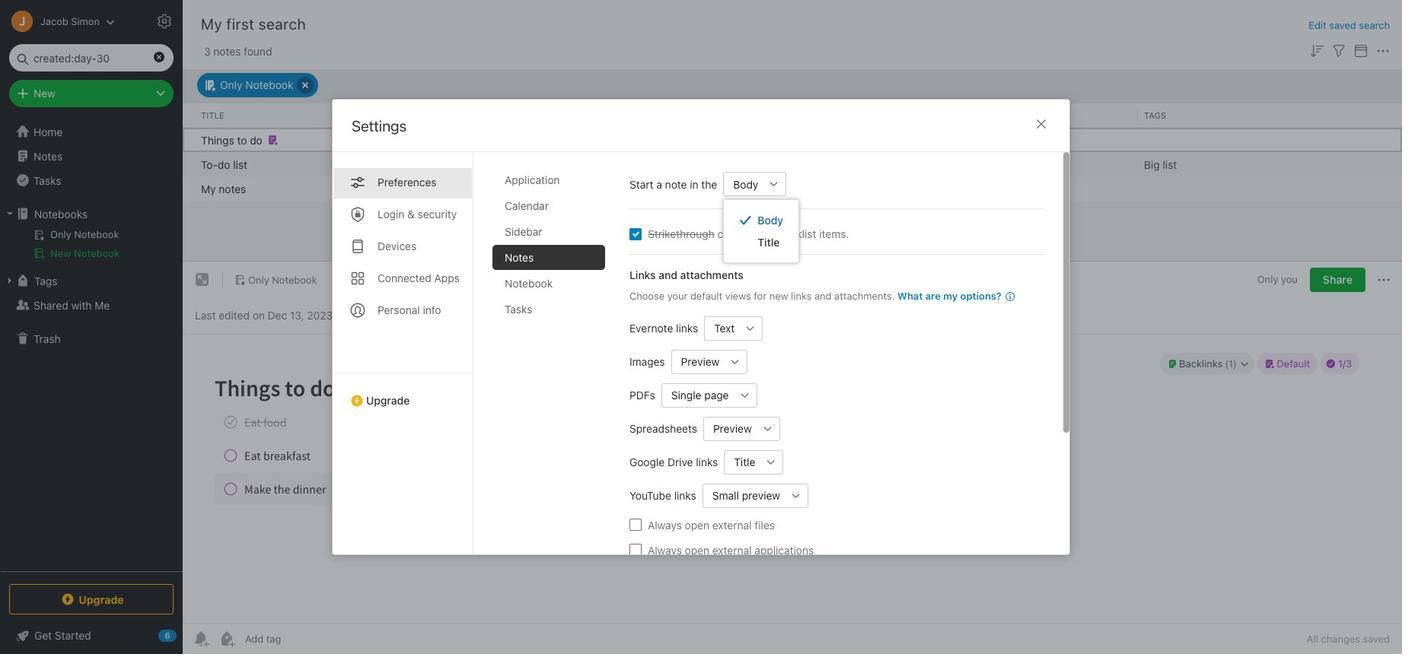 Task type: locate. For each thing, give the bounding box(es) containing it.
only for the topmost only notebook button
[[220, 78, 242, 91]]

min right 33
[[754, 182, 772, 195]]

links
[[630, 269, 656, 282]]

always right 'always open external applications' checkbox
[[648, 544, 682, 557]]

preview up the title button
[[713, 422, 752, 435]]

0 horizontal spatial only
[[220, 78, 242, 91]]

evernote
[[630, 322, 673, 335]]

ago down things to do button
[[773, 158, 792, 171]]

links
[[791, 290, 812, 302], [676, 322, 698, 335], [696, 456, 718, 469], [674, 489, 696, 502]]

1 vertical spatial body
[[758, 214, 783, 227]]

notebook inside button
[[74, 247, 120, 260]]

0 vertical spatial open
[[685, 519, 710, 532]]

0 vertical spatial do
[[250, 133, 262, 146]]

tab list
[[333, 152, 473, 555], [493, 167, 617, 555]]

a
[[656, 178, 662, 191]]

1 horizontal spatial title
[[734, 456, 755, 469]]

open down always open external files
[[685, 544, 710, 557]]

login & security
[[378, 208, 457, 221]]

last
[[195, 309, 216, 322]]

external for files
[[712, 519, 752, 532]]

preview up single page
[[681, 355, 720, 368]]

tags button
[[0, 269, 182, 293]]

my notes
[[201, 182, 246, 195]]

0 horizontal spatial tasks
[[33, 174, 61, 187]]

ago down the 31 min ago
[[775, 182, 793, 195]]

list down to
[[233, 158, 247, 171]]

new notebook button
[[0, 244, 182, 263]]

notebook tab
[[493, 271, 605, 296]]

add a reminder image
[[192, 630, 210, 649]]

body up title link
[[758, 214, 783, 227]]

6
[[595, 182, 602, 195]]

2 open from the top
[[685, 544, 710, 557]]

0 vertical spatial body
[[733, 178, 758, 191]]

preview button for spreadsheets
[[703, 417, 756, 441]]

1 vertical spatial do
[[218, 158, 230, 171]]

1 vertical spatial preview button
[[703, 417, 756, 441]]

settings up preferences
[[352, 117, 407, 135]]

dropdown list menu
[[724, 209, 799, 253]]

1 horizontal spatial saved
[[1363, 633, 1390, 646]]

0 horizontal spatial notes
[[33, 150, 63, 163]]

personal
[[378, 304, 420, 317]]

choose
[[630, 290, 665, 302]]

single page
[[671, 389, 729, 402]]

1 vertical spatial always
[[648, 544, 682, 557]]

new
[[769, 290, 788, 302]]

youtube
[[630, 489, 671, 502]]

notes down sidebar
[[505, 251, 534, 264]]

0 horizontal spatial upgrade
[[79, 593, 124, 606]]

notebook up tasks tab
[[505, 277, 553, 290]]

1 horizontal spatial tasks
[[505, 303, 532, 316]]

tab list containing preferences
[[333, 152, 473, 555]]

1 horizontal spatial do
[[250, 133, 262, 146]]

saved right "edit"
[[1329, 19, 1356, 31]]

and up the your
[[659, 269, 677, 282]]

only left "you"
[[1257, 273, 1278, 286]]

calendar
[[505, 199, 549, 212]]

0 vertical spatial upgrade
[[366, 394, 410, 407]]

and left attachments.
[[815, 290, 832, 302]]

1 always from the top
[[648, 519, 682, 532]]

1 horizontal spatial and
[[815, 290, 832, 302]]

in
[[690, 178, 699, 191]]

only notebook inside note window element
[[248, 274, 317, 286]]

notes for my
[[219, 182, 246, 195]]

title
[[201, 110, 224, 120], [758, 236, 780, 249], [734, 456, 755, 469]]

0 vertical spatial new
[[33, 87, 55, 100]]

checklist
[[773, 228, 816, 241]]

1 vertical spatial upgrade button
[[9, 585, 174, 615]]

1 vertical spatial only notebook
[[248, 274, 317, 286]]

0 vertical spatial tasks
[[33, 174, 61, 187]]

new inside the new notebook button
[[50, 247, 71, 260]]

2 vertical spatial title
[[734, 456, 755, 469]]

do inside things to do button
[[250, 133, 262, 146]]

home
[[33, 125, 63, 138]]

1 vertical spatial tags
[[34, 274, 57, 287]]

0 vertical spatial notes
[[213, 45, 241, 57]]

files
[[755, 519, 775, 532]]

notes
[[33, 150, 63, 163], [505, 251, 534, 264]]

default
[[690, 290, 723, 302]]

0 horizontal spatial upgrade button
[[9, 585, 174, 615]]

only notebook down the found
[[220, 78, 293, 91]]

0 horizontal spatial do
[[218, 158, 230, 171]]

title link
[[724, 231, 799, 253]]

expand note image
[[193, 271, 212, 289]]

the
[[701, 178, 717, 191]]

upgrade for the top "upgrade" popup button
[[366, 394, 410, 407]]

external for applications
[[712, 544, 752, 557]]

min for 6
[[605, 182, 623, 195]]

1 vertical spatial notes
[[219, 182, 246, 195]]

only for only notebook button within note window element
[[248, 274, 269, 286]]

2 list from the left
[[1163, 158, 1177, 171]]

notes
[[213, 45, 241, 57], [219, 182, 246, 195]]

share button
[[1310, 268, 1366, 292]]

tags
[[1144, 110, 1166, 120], [34, 274, 57, 287]]

1 list from the left
[[233, 158, 247, 171]]

0 horizontal spatial tab list
[[333, 152, 473, 555]]

upgrade button
[[333, 373, 473, 413], [9, 585, 174, 615]]

start
[[630, 178, 654, 191]]

me
[[95, 299, 110, 312]]

0 horizontal spatial list
[[233, 158, 247, 171]]

notebook up tags button on the top of page
[[74, 247, 120, 260]]

2 my from the top
[[201, 182, 216, 195]]

my
[[201, 15, 222, 33], [201, 182, 216, 195]]

0 vertical spatial saved
[[1329, 19, 1356, 31]]

column header
[[882, 109, 1132, 122]]

33
[[738, 182, 752, 195]]

title button
[[724, 450, 759, 475]]

open up "always open external applications"
[[685, 519, 710, 532]]

sidebar tab
[[493, 219, 605, 244]]

0 horizontal spatial search
[[259, 15, 306, 33]]

external
[[712, 519, 752, 532], [712, 544, 752, 557]]

2 row group from the top
[[183, 128, 1402, 201]]

0 horizontal spatial and
[[659, 269, 677, 282]]

settings up 3
[[192, 14, 231, 27]]

0 horizontal spatial tags
[[34, 274, 57, 287]]

notes down home
[[33, 150, 63, 163]]

settings tooltip
[[169, 6, 243, 36]]

title up small preview button
[[734, 456, 755, 469]]

new for new
[[33, 87, 55, 100]]

0 horizontal spatial settings
[[192, 14, 231, 27]]

row group
[[183, 103, 1402, 128], [183, 128, 1402, 201]]

share
[[1323, 273, 1353, 286]]

things to do button
[[183, 128, 1402, 152]]

notes tab
[[493, 245, 605, 270]]

do up my notes
[[218, 158, 230, 171]]

min
[[753, 158, 770, 171], [605, 182, 623, 195], [754, 182, 772, 195]]

preview
[[742, 489, 780, 502]]

spreadsheets
[[630, 422, 697, 435]]

info
[[423, 304, 441, 317]]

0 vertical spatial external
[[712, 519, 752, 532]]

1 vertical spatial only notebook button
[[229, 269, 322, 291]]

search up the found
[[259, 15, 306, 33]]

personal info
[[378, 304, 441, 317]]

min right 6
[[605, 182, 623, 195]]

my up 3
[[201, 15, 222, 33]]

1 vertical spatial my
[[201, 182, 216, 195]]

notes link
[[0, 144, 182, 168]]

preview button up the title button
[[703, 417, 756, 441]]

search for my first search
[[259, 15, 306, 33]]

notebook
[[245, 78, 293, 91], [74, 247, 120, 260], [272, 274, 317, 286], [505, 277, 553, 290]]

0 vertical spatial my
[[201, 15, 222, 33]]

only notebook
[[220, 78, 293, 91], [248, 274, 317, 286]]

1 vertical spatial open
[[685, 544, 710, 557]]

0 vertical spatial always
[[648, 519, 682, 532]]

1 horizontal spatial upgrade button
[[333, 373, 473, 413]]

1 my from the top
[[201, 15, 222, 33]]

open
[[685, 519, 710, 532], [685, 544, 710, 557]]

links right the "new"
[[791, 290, 812, 302]]

ago for 33 min ago
[[775, 182, 793, 195]]

found
[[244, 45, 272, 57]]

notes inside tree
[[33, 150, 63, 163]]

1 open from the top
[[685, 519, 710, 532]]

only up on
[[248, 274, 269, 286]]

1 horizontal spatial settings
[[352, 117, 407, 135]]

for
[[754, 290, 767, 302]]

search
[[259, 15, 306, 33], [1359, 19, 1390, 31]]

big
[[1144, 158, 1160, 171]]

list right big
[[1163, 158, 1177, 171]]

tasks inside button
[[33, 174, 61, 187]]

new down notebooks
[[50, 247, 71, 260]]

row group containing things to do
[[183, 128, 1402, 201]]

1 horizontal spatial tab list
[[493, 167, 617, 555]]

notes down the to-do list
[[219, 182, 246, 195]]

0 vertical spatial tags
[[1144, 110, 1166, 120]]

always right always open external files checkbox
[[648, 519, 682, 532]]

preview button
[[671, 350, 723, 374], [703, 417, 756, 441]]

2 horizontal spatial only
[[1257, 273, 1278, 286]]

tags inside button
[[34, 274, 57, 287]]

always for always open external files
[[648, 519, 682, 532]]

tasks up notebooks
[[33, 174, 61, 187]]

tags up shared on the top
[[34, 274, 57, 287]]

preferences
[[378, 176, 437, 189]]

google
[[630, 456, 665, 469]]

1 horizontal spatial upgrade
[[366, 394, 410, 407]]

notebook up '13,' at the top of page
[[272, 274, 317, 286]]

only notebook up the dec
[[248, 274, 317, 286]]

1 external from the top
[[712, 519, 752, 532]]

notebook for the topmost only notebook button
[[245, 78, 293, 91]]

my down the to-
[[201, 182, 216, 195]]

upgrade for bottom "upgrade" popup button
[[79, 593, 124, 606]]

strikethrough completed checklist items.
[[648, 228, 849, 241]]

1 vertical spatial preview
[[713, 422, 752, 435]]

upgrade
[[366, 394, 410, 407], [79, 593, 124, 606]]

title up things
[[201, 110, 224, 120]]

Choose default view option for Google Drive links field
[[724, 450, 784, 475]]

tab list containing application
[[493, 167, 617, 555]]

1 horizontal spatial tags
[[1144, 110, 1166, 120]]

external down always open external files
[[712, 544, 752, 557]]

only down 3 notes found
[[220, 78, 242, 91]]

2 horizontal spatial title
[[758, 236, 780, 249]]

only notebook for only notebook button within note window element
[[248, 274, 317, 286]]

new inside new popup button
[[33, 87, 55, 100]]

tasks inside tab
[[505, 303, 532, 316]]

new up home
[[33, 87, 55, 100]]

things
[[201, 133, 234, 146]]

do right to
[[250, 133, 262, 146]]

external up "always open external applications"
[[712, 519, 752, 532]]

notebook down the found
[[245, 78, 293, 91]]

min for 33
[[754, 182, 772, 195]]

title down body link
[[758, 236, 780, 249]]

preview button up single page button
[[671, 350, 723, 374]]

my for my notes
[[201, 182, 216, 195]]

only you
[[1257, 273, 1298, 286]]

new notebook group
[[0, 226, 182, 269]]

applications
[[755, 544, 814, 557]]

1 vertical spatial new
[[50, 247, 71, 260]]

1 vertical spatial external
[[712, 544, 752, 557]]

body inside body link
[[758, 214, 783, 227]]

only notebook button down the found
[[197, 73, 319, 97]]

0 vertical spatial settings
[[192, 14, 231, 27]]

preview
[[681, 355, 720, 368], [713, 422, 752, 435]]

1 horizontal spatial notes
[[505, 251, 534, 264]]

0 vertical spatial preview button
[[671, 350, 723, 374]]

1 vertical spatial saved
[[1363, 633, 1390, 646]]

1 vertical spatial notes
[[505, 251, 534, 264]]

2 always from the top
[[648, 544, 682, 557]]

1 horizontal spatial search
[[1359, 19, 1390, 31]]

links down drive
[[674, 489, 696, 502]]

tree
[[0, 120, 183, 571]]

body
[[733, 178, 758, 191], [758, 214, 783, 227]]

open for always open external files
[[685, 519, 710, 532]]

only notebook button
[[197, 73, 319, 97], [229, 269, 322, 291]]

0 vertical spatial only notebook
[[220, 78, 293, 91]]

ago
[[773, 158, 792, 171], [625, 182, 644, 195], [775, 182, 793, 195]]

None search field
[[20, 44, 163, 72]]

notes right 3
[[213, 45, 241, 57]]

notebook for the new notebook button
[[74, 247, 120, 260]]

note
[[665, 178, 687, 191]]

connected
[[378, 272, 431, 285]]

single
[[671, 389, 702, 402]]

1 vertical spatial tasks
[[505, 303, 532, 316]]

notebook inside note window element
[[272, 274, 317, 286]]

1 row group from the top
[[183, 103, 1402, 128]]

to-
[[201, 158, 218, 171]]

1 horizontal spatial list
[[1163, 158, 1177, 171]]

0 vertical spatial preview
[[681, 355, 720, 368]]

tags up big
[[1144, 110, 1166, 120]]

ago left a
[[625, 182, 644, 195]]

0 horizontal spatial title
[[201, 110, 224, 120]]

2023
[[307, 309, 333, 322]]

1 horizontal spatial only
[[248, 274, 269, 286]]

min right 31
[[753, 158, 770, 171]]

preview button for images
[[671, 350, 723, 374]]

only notebook button inside note window element
[[229, 269, 322, 291]]

note window element
[[183, 262, 1402, 655]]

body down 31
[[733, 178, 758, 191]]

settings inside tooltip
[[192, 14, 231, 27]]

notebook inside tab
[[505, 277, 553, 290]]

search inside button
[[1359, 19, 1390, 31]]

0 horizontal spatial saved
[[1329, 19, 1356, 31]]

new
[[33, 87, 55, 100], [50, 247, 71, 260]]

with
[[71, 299, 92, 312]]

title inside dropdown list menu
[[758, 236, 780, 249]]

0 vertical spatial only notebook button
[[197, 73, 319, 97]]

2 external from the top
[[712, 544, 752, 557]]

1 vertical spatial upgrade
[[79, 593, 124, 606]]

33 min ago
[[738, 182, 793, 195]]

preview for spreadsheets
[[713, 422, 752, 435]]

only notebook button up the dec
[[229, 269, 322, 291]]

youtube links
[[630, 489, 696, 502]]

search right "edit"
[[1359, 19, 1390, 31]]

saved right the changes
[[1363, 633, 1390, 646]]

tasks down notebook tab
[[505, 303, 532, 316]]

0 vertical spatial notes
[[33, 150, 63, 163]]

notebooks link
[[0, 202, 182, 226]]

1 vertical spatial title
[[758, 236, 780, 249]]



Task type: vqa. For each thing, say whether or not it's contained in the screenshot.
Get in the button
no



Task type: describe. For each thing, give the bounding box(es) containing it.
tree containing home
[[0, 120, 183, 571]]

saved inside button
[[1329, 19, 1356, 31]]

to
[[237, 133, 247, 146]]

Choose default view option for PDFs field
[[661, 383, 757, 408]]

google drive links
[[630, 456, 718, 469]]

add tag image
[[218, 630, 236, 649]]

31
[[738, 158, 750, 171]]

column header inside row group
[[882, 109, 1132, 122]]

strikethrough
[[648, 228, 715, 241]]

body link
[[724, 209, 799, 231]]

6 min ago
[[595, 182, 644, 195]]

Select1640 checkbox
[[630, 228, 642, 240]]

always for always open external applications
[[648, 544, 682, 557]]

Note Editor text field
[[183, 335, 1402, 623]]

text button
[[704, 316, 739, 341]]

shared
[[33, 299, 68, 312]]

shared with me
[[33, 299, 110, 312]]

ago for 31 min ago
[[773, 158, 792, 171]]

small preview button
[[702, 484, 784, 508]]

devices
[[378, 240, 417, 253]]

notebooks
[[34, 207, 88, 220]]

tab list for start a note in the
[[493, 167, 617, 555]]

Start a new note in the body or title. field
[[723, 172, 787, 196]]

you
[[1281, 273, 1298, 286]]

my first search
[[201, 15, 306, 33]]

pdfs
[[630, 389, 655, 402]]

on
[[253, 309, 265, 322]]

home link
[[0, 120, 183, 144]]

Choose default view option for Spreadsheets field
[[703, 417, 780, 441]]

attachments.
[[834, 290, 895, 302]]

saved inside note window element
[[1363, 633, 1390, 646]]

tab list for application
[[333, 152, 473, 555]]

all changes saved
[[1307, 633, 1390, 646]]

row group containing title
[[183, 103, 1402, 128]]

1 vertical spatial settings
[[352, 117, 407, 135]]

links right drive
[[696, 456, 718, 469]]

Choose default view option for Images field
[[671, 350, 748, 374]]

new for new notebook
[[50, 247, 71, 260]]

views
[[725, 290, 751, 302]]

body inside "body" button
[[733, 178, 758, 191]]

edit
[[1309, 19, 1327, 31]]

drive
[[668, 456, 693, 469]]

Always open external files checkbox
[[630, 519, 642, 531]]

apps
[[434, 272, 460, 285]]

images
[[630, 355, 665, 368]]

notebook for only notebook button within note window element
[[272, 274, 317, 286]]

search for edit saved search
[[1359, 19, 1390, 31]]

min for 31
[[753, 158, 770, 171]]

small
[[712, 489, 739, 502]]

tasks button
[[0, 168, 182, 193]]

close image
[[1032, 115, 1051, 133]]

Choose default view option for YouTube links field
[[702, 484, 809, 508]]

things to do
[[201, 133, 262, 146]]

last edited on dec 13, 2023
[[195, 309, 333, 322]]

calendar tab
[[493, 193, 605, 218]]

evernote links
[[630, 322, 698, 335]]

expand notebooks image
[[4, 208, 16, 220]]

notes for 3
[[213, 45, 241, 57]]

small preview
[[712, 489, 780, 502]]

trash link
[[0, 327, 182, 351]]

your
[[667, 290, 688, 302]]

sidebar
[[505, 225, 542, 238]]

what are my options?
[[898, 290, 1002, 302]]

start a note in the
[[630, 178, 717, 191]]

always open external files
[[648, 519, 775, 532]]

changes
[[1321, 633, 1360, 646]]

big list
[[1144, 158, 1177, 171]]

to-do list
[[201, 158, 247, 171]]

expand tags image
[[4, 275, 16, 287]]

3
[[204, 45, 211, 57]]

are
[[925, 290, 941, 302]]

31 min ago
[[738, 158, 792, 171]]

my for my first search
[[201, 15, 222, 33]]

body button
[[723, 172, 762, 196]]

first
[[227, 15, 254, 33]]

options?
[[960, 290, 1002, 302]]

notes inside tab
[[505, 251, 534, 264]]

dec
[[268, 309, 287, 322]]

Search text field
[[20, 44, 163, 72]]

settings image
[[155, 12, 174, 30]]

what
[[898, 290, 923, 302]]

application tab
[[493, 167, 605, 193]]

Always open external applications checkbox
[[630, 544, 642, 556]]

tasks tab
[[493, 297, 605, 322]]

3 notes found
[[204, 45, 272, 57]]

&
[[407, 208, 415, 221]]

0 vertical spatial title
[[201, 110, 224, 120]]

0 vertical spatial upgrade button
[[333, 373, 473, 413]]

new button
[[9, 80, 174, 107]]

links down the your
[[676, 322, 698, 335]]

edit saved search
[[1309, 19, 1390, 31]]

title inside button
[[734, 456, 755, 469]]

ago for 6 min ago
[[625, 182, 644, 195]]

connected apps
[[378, 272, 460, 285]]

1 vertical spatial and
[[815, 290, 832, 302]]

open for always open external applications
[[685, 544, 710, 557]]

shared with me link
[[0, 293, 182, 317]]

security
[[418, 208, 457, 221]]

Choose default view option for Evernote links field
[[704, 316, 763, 341]]

preview for images
[[681, 355, 720, 368]]

new notebook
[[50, 247, 120, 260]]

application
[[505, 174, 560, 187]]

completed
[[718, 228, 770, 241]]

0 vertical spatial and
[[659, 269, 677, 282]]

choose your default views for new links and attachments.
[[630, 290, 895, 302]]

edited
[[219, 309, 250, 322]]

only notebook for the topmost only notebook button
[[220, 78, 293, 91]]

all
[[1307, 633, 1318, 646]]

text
[[714, 322, 735, 335]]



